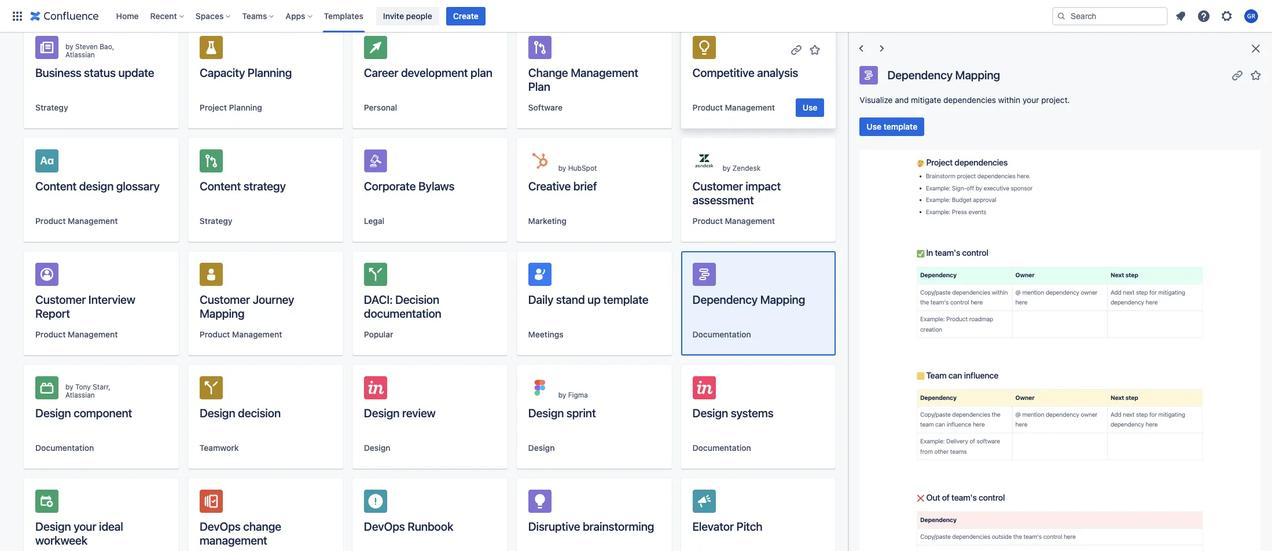 Task type: describe. For each thing, give the bounding box(es) containing it.
decision
[[238, 406, 281, 420]]

decision
[[395, 293, 439, 306]]

analysis
[[757, 66, 798, 79]]

capacity
[[200, 66, 245, 79]]

teams button
[[239, 7, 279, 25]]

content strategy
[[200, 179, 286, 193]]

interview
[[88, 293, 135, 306]]

design button for design review
[[364, 442, 391, 454]]

teamwork button
[[200, 442, 239, 454]]

people
[[406, 11, 432, 21]]

share link image for competitive analysis
[[790, 43, 804, 57]]

your inside design your ideal workweek
[[74, 520, 96, 533]]

search image
[[1057, 11, 1066, 21]]

product management button down competitive
[[693, 102, 775, 113]]

customer impact assessment
[[693, 179, 781, 207]]

tony
[[75, 383, 91, 391]]

sprint
[[567, 406, 596, 420]]

customer journey mapping
[[200, 293, 294, 320]]

management for customer journey mapping
[[232, 329, 282, 339]]

apps button
[[282, 7, 317, 25]]

daci: decision documentation
[[364, 293, 442, 320]]

use template button
[[860, 118, 925, 136]]

product for customer journey mapping
[[200, 329, 230, 339]]

strategy button for content strategy
[[200, 215, 232, 227]]

glossary
[[116, 179, 160, 193]]

and
[[895, 95, 909, 105]]

competitive
[[693, 66, 755, 79]]

0 vertical spatial your
[[1023, 95, 1039, 105]]

use template
[[867, 122, 918, 131]]

change management plan
[[528, 66, 639, 93]]

planning for project planning
[[229, 102, 262, 112]]

star daily stand up template image
[[644, 270, 658, 284]]

change
[[243, 520, 281, 533]]

daily stand up template
[[528, 293, 649, 306]]

teams
[[242, 11, 267, 21]]

content for content strategy
[[200, 179, 241, 193]]

recent
[[150, 11, 177, 21]]

create link
[[446, 7, 486, 25]]

starr,
[[93, 383, 111, 391]]

Search field
[[1052, 7, 1168, 25]]

update
[[118, 66, 154, 79]]

by zendesk
[[723, 164, 761, 173]]

disruptive brainstorming
[[528, 520, 654, 533]]

product management for customer journey mapping
[[200, 329, 282, 339]]

design review
[[364, 406, 436, 420]]

appswitcher icon image
[[10, 9, 24, 23]]

within
[[999, 95, 1021, 105]]

hubspot
[[568, 164, 597, 173]]

management
[[200, 534, 267, 547]]

bao,
[[100, 42, 114, 51]]

documentation for component
[[35, 443, 94, 453]]

product management for customer impact assessment
[[693, 216, 775, 226]]

project planning button
[[200, 102, 262, 113]]

share link image for daily stand up template
[[626, 270, 639, 284]]

documentation for mapping
[[693, 329, 751, 339]]

by for status
[[65, 42, 73, 51]]

use for use
[[803, 102, 818, 112]]

management for customer impact assessment
[[725, 216, 775, 226]]

by for impact
[[723, 164, 731, 173]]

report
[[35, 307, 70, 320]]

design for design decision
[[200, 406, 235, 420]]

runbook
[[408, 520, 453, 533]]

design for design sprint
[[528, 406, 564, 420]]

product for customer interview report
[[35, 329, 66, 339]]

journey
[[253, 293, 294, 306]]

product management for customer interview report
[[35, 329, 118, 339]]

strategy for content strategy
[[200, 216, 232, 226]]

0 horizontal spatial dependency mapping
[[693, 293, 805, 306]]

career
[[364, 66, 399, 79]]

invite people
[[383, 11, 432, 21]]

by hubspot
[[558, 164, 597, 173]]

component
[[74, 406, 132, 420]]

design for design systems
[[693, 406, 728, 420]]

software
[[528, 102, 563, 112]]

0 horizontal spatial template
[[603, 293, 649, 306]]

documentation button for mapping
[[693, 329, 751, 340]]

design for design your ideal workweek
[[35, 520, 71, 533]]

product management button for customer interview report
[[35, 329, 118, 340]]

spaces button
[[192, 7, 235, 25]]

career development plan
[[364, 66, 493, 79]]

atlassian for component
[[65, 391, 95, 399]]

by steven bao, atlassian
[[65, 42, 114, 59]]

legal button
[[364, 215, 385, 227]]

management for customer interview report
[[68, 329, 118, 339]]

strategy for business status update
[[35, 102, 68, 112]]

product management button for customer journey mapping
[[200, 329, 282, 340]]

home link
[[113, 7, 142, 25]]

project.
[[1042, 95, 1070, 105]]

strategy button for business status update
[[35, 102, 68, 113]]

software button
[[528, 102, 563, 113]]

by for sprint
[[558, 391, 566, 399]]

change
[[528, 66, 568, 79]]

mapping inside customer journey mapping
[[200, 307, 245, 320]]

planning for capacity planning
[[248, 66, 292, 79]]

help icon image
[[1197, 9, 1211, 23]]

devops runbook
[[364, 520, 453, 533]]

by for brief
[[558, 164, 566, 173]]

meetings button
[[528, 329, 564, 340]]

product for content design glossary
[[35, 216, 66, 226]]

design sprint
[[528, 406, 596, 420]]

teamwork
[[200, 443, 239, 453]]

atlassian for status
[[65, 50, 95, 59]]

figma
[[568, 391, 588, 399]]

assessment
[[693, 193, 754, 207]]

workweek
[[35, 534, 88, 547]]

daily
[[528, 293, 554, 306]]

brainstorming
[[583, 520, 654, 533]]

design your ideal workweek button
[[24, 478, 179, 551]]

next template image
[[876, 42, 889, 56]]

management inside change management plan
[[571, 66, 639, 79]]

up
[[588, 293, 601, 306]]

documentation button for systems
[[693, 442, 751, 454]]

templates
[[324, 11, 363, 21]]

customer for mapping
[[200, 293, 250, 306]]

elevator pitch
[[693, 520, 763, 533]]



Task type: locate. For each thing, give the bounding box(es) containing it.
by for component
[[65, 383, 73, 391]]

1 horizontal spatial customer
[[200, 293, 250, 306]]

project planning
[[200, 102, 262, 112]]

2 horizontal spatial share link image
[[1231, 68, 1245, 82]]

plan
[[471, 66, 493, 79]]

devops left runbook
[[364, 520, 405, 533]]

2 horizontal spatial customer
[[693, 179, 743, 193]]

1 vertical spatial dependency
[[693, 293, 758, 306]]

documentation button
[[693, 329, 751, 340], [35, 442, 94, 454], [693, 442, 751, 454]]

design component
[[35, 406, 132, 420]]

customer inside the customer impact assessment
[[693, 179, 743, 193]]

0 vertical spatial dependency
[[888, 68, 953, 81]]

your profile and preferences image
[[1245, 9, 1259, 23]]

design left the review
[[364, 406, 400, 420]]

use down star competitive analysis image
[[803, 102, 818, 112]]

stand
[[556, 293, 585, 306]]

dependency
[[888, 68, 953, 81], [693, 293, 758, 306]]

disruptive
[[528, 520, 580, 533]]

0 vertical spatial strategy button
[[35, 102, 68, 113]]

content design glossary
[[35, 179, 160, 193]]

disruptive brainstorming button
[[517, 478, 672, 551]]

1 horizontal spatial strategy
[[200, 216, 232, 226]]

visualize
[[860, 95, 893, 105]]

documentation for systems
[[693, 443, 751, 453]]

1 vertical spatial atlassian
[[65, 391, 95, 399]]

1 vertical spatial strategy
[[200, 216, 232, 226]]

0 vertical spatial mapping
[[956, 68, 1000, 81]]

design inside design your ideal workweek
[[35, 520, 71, 533]]

legal
[[364, 216, 385, 226]]

customer for report
[[35, 293, 86, 306]]

devops up management
[[200, 520, 241, 533]]

1 atlassian from the top
[[65, 50, 95, 59]]

1 horizontal spatial dependency mapping
[[888, 68, 1000, 81]]

banner
[[0, 0, 1272, 32]]

management for content design glossary
[[68, 216, 118, 226]]

design
[[79, 179, 114, 193]]

design decision
[[200, 406, 281, 420]]

template right up
[[603, 293, 649, 306]]

management right change
[[571, 66, 639, 79]]

banner containing home
[[0, 0, 1272, 32]]

0 horizontal spatial dependency
[[693, 293, 758, 306]]

2 devops from the left
[[364, 520, 405, 533]]

creative brief
[[528, 179, 597, 193]]

atlassian up business status update
[[65, 50, 95, 59]]

creative
[[528, 179, 571, 193]]

0 horizontal spatial devops
[[200, 520, 241, 533]]

home
[[116, 11, 139, 21]]

product management down customer journey mapping
[[200, 329, 282, 339]]

1 horizontal spatial content
[[200, 179, 241, 193]]

mitigate
[[911, 95, 942, 105]]

share link image
[[790, 43, 804, 57], [1231, 68, 1245, 82], [626, 270, 639, 284]]

product management button for customer impact assessment
[[693, 215, 775, 227]]

use button
[[796, 98, 825, 117]]

product management button down the customer interview report at the left bottom of page
[[35, 329, 118, 340]]

previous template image
[[855, 42, 869, 56]]

product management down assessment
[[693, 216, 775, 226]]

0 horizontal spatial mapping
[[200, 307, 245, 320]]

create
[[453, 11, 479, 21]]

share link image left star dependency mapping image at top
[[1231, 68, 1245, 82]]

0 horizontal spatial strategy
[[35, 102, 68, 112]]

devops for devops change management
[[200, 520, 241, 533]]

corporate bylaws
[[364, 179, 455, 193]]

by inside by tony starr, atlassian
[[65, 383, 73, 391]]

devops change management
[[200, 520, 281, 547]]

customer inside customer journey mapping
[[200, 293, 250, 306]]

marketing
[[528, 216, 567, 226]]

strategy button
[[35, 102, 68, 113], [200, 215, 232, 227]]

by left "figma"
[[558, 391, 566, 399]]

design button
[[364, 442, 391, 454], [528, 442, 555, 454]]

design button down the design sprint at the left bottom of page
[[528, 442, 555, 454]]

customer for assessment
[[693, 179, 743, 193]]

documentation
[[364, 307, 442, 320]]

1 horizontal spatial your
[[1023, 95, 1039, 105]]

product management down competitive
[[693, 102, 775, 112]]

1 horizontal spatial template
[[884, 122, 918, 131]]

atlassian inside by tony starr, atlassian
[[65, 391, 95, 399]]

popular button
[[364, 329, 393, 340]]

apps
[[286, 11, 305, 21]]

use inside use button
[[803, 102, 818, 112]]

1 vertical spatial strategy button
[[200, 215, 232, 227]]

capacity planning
[[200, 66, 292, 79]]

by up creative brief
[[558, 164, 566, 173]]

global element
[[7, 0, 1050, 32]]

use
[[803, 102, 818, 112], [867, 122, 882, 131]]

templates link
[[320, 7, 367, 25]]

by figma
[[558, 391, 588, 399]]

competitive analysis
[[693, 66, 798, 79]]

development
[[401, 66, 468, 79]]

management down customer journey mapping
[[232, 329, 282, 339]]

atlassian inside by steven bao, atlassian
[[65, 50, 95, 59]]

1 horizontal spatial share link image
[[790, 43, 804, 57]]

design down by figma
[[528, 406, 564, 420]]

dependencies
[[944, 95, 996, 105]]

strategy button down content strategy
[[200, 215, 232, 227]]

0 vertical spatial dependency mapping
[[888, 68, 1000, 81]]

strategy button down business
[[35, 102, 68, 113]]

design down the design sprint at the left bottom of page
[[528, 443, 555, 453]]

management down competitive analysis
[[725, 102, 775, 112]]

management
[[571, 66, 639, 79], [725, 102, 775, 112], [68, 216, 118, 226], [725, 216, 775, 226], [68, 329, 118, 339], [232, 329, 282, 339]]

settings icon image
[[1220, 9, 1234, 23]]

1 horizontal spatial use
[[867, 122, 882, 131]]

2 content from the left
[[200, 179, 241, 193]]

brief
[[574, 179, 597, 193]]

1 horizontal spatial strategy button
[[200, 215, 232, 227]]

1 vertical spatial share link image
[[1231, 68, 1245, 82]]

by left steven
[[65, 42, 73, 51]]

close image
[[1249, 42, 1263, 56]]

content
[[35, 179, 77, 193], [200, 179, 241, 193]]

design your ideal workweek
[[35, 520, 123, 547]]

0 vertical spatial atlassian
[[65, 50, 95, 59]]

your right within
[[1023, 95, 1039, 105]]

zendesk
[[733, 164, 761, 173]]

atlassian up the design component at left
[[65, 391, 95, 399]]

content for content design glossary
[[35, 179, 77, 193]]

planning right capacity
[[248, 66, 292, 79]]

product management button down customer journey mapping
[[200, 329, 282, 340]]

customer up report
[[35, 293, 86, 306]]

systems
[[731, 406, 774, 420]]

design down by tony starr, atlassian
[[35, 406, 71, 420]]

management down "design"
[[68, 216, 118, 226]]

content left "design"
[[35, 179, 77, 193]]

design for design component
[[35, 406, 71, 420]]

personal button
[[364, 102, 397, 113]]

1 design button from the left
[[364, 442, 391, 454]]

review
[[402, 406, 436, 420]]

by left the tony
[[65, 383, 73, 391]]

1 horizontal spatial design button
[[528, 442, 555, 454]]

devops change management button
[[188, 478, 343, 551]]

0 horizontal spatial your
[[74, 520, 96, 533]]

business status update
[[35, 66, 154, 79]]

use for use template
[[867, 122, 882, 131]]

design left systems
[[693, 406, 728, 420]]

invite people button
[[376, 7, 439, 25]]

design button down design review
[[364, 442, 391, 454]]

notification icon image
[[1174, 9, 1188, 23]]

design systems
[[693, 406, 774, 420]]

ideal
[[99, 520, 123, 533]]

2 horizontal spatial mapping
[[956, 68, 1000, 81]]

0 vertical spatial use
[[803, 102, 818, 112]]

0 horizontal spatial content
[[35, 179, 77, 193]]

product management button for content design glossary
[[35, 215, 118, 227]]

share link image left star competitive analysis image
[[790, 43, 804, 57]]

1 vertical spatial planning
[[229, 102, 262, 112]]

content left strategy
[[200, 179, 241, 193]]

1 vertical spatial your
[[74, 520, 96, 533]]

star competitive analysis image
[[808, 43, 822, 57]]

2 vertical spatial share link image
[[626, 270, 639, 284]]

product management down "design"
[[35, 216, 118, 226]]

customer inside the customer interview report
[[35, 293, 86, 306]]

product management down the customer interview report at the left bottom of page
[[35, 329, 118, 339]]

devops runbook button
[[352, 478, 508, 551]]

1 horizontal spatial dependency
[[888, 68, 953, 81]]

star dependency mapping image
[[1249, 68, 1263, 82]]

by tony starr, atlassian
[[65, 383, 111, 399]]

product for customer impact assessment
[[693, 216, 723, 226]]

steven
[[75, 42, 98, 51]]

invite
[[383, 11, 404, 21]]

0 vertical spatial planning
[[248, 66, 292, 79]]

your
[[1023, 95, 1039, 105], [74, 520, 96, 533]]

by inside by steven bao, atlassian
[[65, 42, 73, 51]]

customer
[[693, 179, 743, 193], [35, 293, 86, 306], [200, 293, 250, 306]]

1 horizontal spatial mapping
[[760, 293, 805, 306]]

planning
[[248, 66, 292, 79], [229, 102, 262, 112]]

0 horizontal spatial strategy button
[[35, 102, 68, 113]]

daci:
[[364, 293, 393, 306]]

personal
[[364, 102, 397, 112]]

by
[[65, 42, 73, 51], [558, 164, 566, 173], [723, 164, 731, 173], [65, 383, 73, 391], [558, 391, 566, 399]]

your left ideal
[[74, 520, 96, 533]]

by left zendesk
[[723, 164, 731, 173]]

0 vertical spatial template
[[884, 122, 918, 131]]

0 horizontal spatial share link image
[[626, 270, 639, 284]]

0 horizontal spatial design button
[[364, 442, 391, 454]]

2 atlassian from the top
[[65, 391, 95, 399]]

strategy down business
[[35, 102, 68, 112]]

marketing button
[[528, 215, 567, 227]]

documentation button for component
[[35, 442, 94, 454]]

status
[[84, 66, 116, 79]]

design down design review
[[364, 443, 391, 453]]

design for design review
[[364, 406, 400, 420]]

design button for design sprint
[[528, 442, 555, 454]]

spaces
[[196, 11, 224, 21]]

0 horizontal spatial customer
[[35, 293, 86, 306]]

template down "and"
[[884, 122, 918, 131]]

2 vertical spatial mapping
[[200, 307, 245, 320]]

0 vertical spatial strategy
[[35, 102, 68, 112]]

design up workweek in the left bottom of the page
[[35, 520, 71, 533]]

1 devops from the left
[[200, 520, 241, 533]]

elevator pitch button
[[681, 478, 836, 551]]

1 horizontal spatial devops
[[364, 520, 405, 533]]

use down 'visualize'
[[867, 122, 882, 131]]

strategy
[[244, 179, 286, 193]]

confluence image
[[30, 9, 99, 23], [30, 9, 99, 23]]

1 vertical spatial mapping
[[760, 293, 805, 306]]

1 content from the left
[[35, 179, 77, 193]]

1 vertical spatial template
[[603, 293, 649, 306]]

business
[[35, 66, 81, 79]]

product management button down assessment
[[693, 215, 775, 227]]

1 vertical spatial dependency mapping
[[693, 293, 805, 306]]

design up teamwork
[[200, 406, 235, 420]]

devops inside devops change management
[[200, 520, 241, 533]]

0 vertical spatial share link image
[[790, 43, 804, 57]]

popular
[[364, 329, 393, 339]]

customer up assessment
[[693, 179, 743, 193]]

dependency mapping
[[888, 68, 1000, 81], [693, 293, 805, 306]]

use inside use template button
[[867, 122, 882, 131]]

corporate
[[364, 179, 416, 193]]

meetings
[[528, 329, 564, 339]]

customer left journey on the bottom left of the page
[[200, 293, 250, 306]]

management down the customer impact assessment
[[725, 216, 775, 226]]

visualize and mitigate dependencies within your project.
[[860, 95, 1070, 105]]

0 horizontal spatial use
[[803, 102, 818, 112]]

2 design button from the left
[[528, 442, 555, 454]]

1 vertical spatial use
[[867, 122, 882, 131]]

strategy down content strategy
[[200, 216, 232, 226]]

product management button down "design"
[[35, 215, 118, 227]]

product management for content design glossary
[[35, 216, 118, 226]]

devops for devops runbook
[[364, 520, 405, 533]]

pitch
[[737, 520, 763, 533]]

template inside button
[[884, 122, 918, 131]]

planning inside button
[[229, 102, 262, 112]]

planning right project
[[229, 102, 262, 112]]

share link image left star daily stand up template icon
[[626, 270, 639, 284]]

project
[[200, 102, 227, 112]]

management down the customer interview report at the left bottom of page
[[68, 329, 118, 339]]



Task type: vqa. For each thing, say whether or not it's contained in the screenshot.
the 'for'
no



